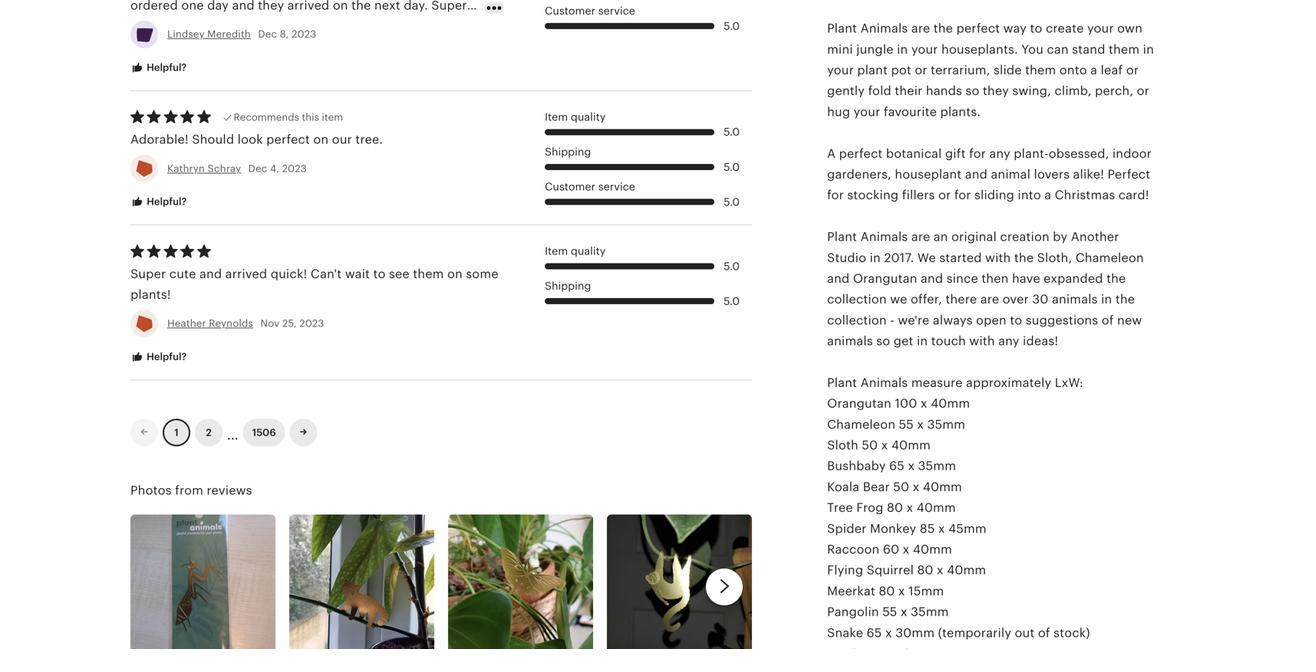 Task type: describe. For each thing, give the bounding box(es) containing it.
heather reynolds nov 25, 2023
[[167, 318, 324, 330]]

orangutan inside plant animals measure approximately lxw: orangutan 100 x 40mm chameleon 55 x 35mm sloth 50 x 40mm bushbaby 65 x 35mm koala bear 50 x 40mm tree frog 80 x 40mm spider monkey 85 x 45mm raccoon 60 x 40mm flying squirrel 80 x 40mm meerkat 80 x 15mm pangolin 55 x 35mm snake 65 x 30mm  (temporarily out of stock)
[[827, 397, 891, 411]]

sloth,
[[1037, 251, 1072, 265]]

gardeners,
[[827, 168, 891, 181]]

0 vertical spatial 2023
[[292, 29, 316, 40]]

then
[[982, 272, 1009, 286]]

open
[[976, 314, 1007, 328]]

0 vertical spatial 80
[[887, 501, 903, 515]]

your down mini
[[827, 63, 854, 77]]

adorable! should look perfect on our tree.
[[130, 133, 383, 147]]

quick!
[[271, 267, 307, 281]]

them inside the super cute and arrived quick! can't wait to see them on some plants!
[[413, 267, 444, 281]]

are for an
[[911, 230, 930, 244]]

swing,
[[1012, 84, 1051, 98]]

fold
[[868, 84, 891, 98]]

have
[[1012, 272, 1040, 286]]

frog
[[856, 501, 883, 515]]

2 link
[[195, 419, 223, 447]]

plants!
[[130, 288, 171, 302]]

0 horizontal spatial animals
[[827, 335, 873, 348]]

in up pot
[[897, 42, 908, 56]]

x left 30mm
[[885, 627, 892, 641]]

0 vertical spatial 65
[[889, 460, 905, 474]]

2 vertical spatial 35mm
[[911, 606, 949, 620]]

x right 100 at the bottom of page
[[921, 397, 927, 411]]

lxw:
[[1055, 376, 1083, 390]]

quality for adorable! should look perfect on our tree.
[[571, 111, 606, 123]]

1 vertical spatial 80
[[917, 564, 933, 578]]

indoor
[[1112, 147, 1152, 161]]

flying
[[827, 564, 863, 578]]

100
[[895, 397, 917, 411]]

favourite
[[884, 105, 937, 119]]

30
[[1032, 293, 1049, 307]]

2 horizontal spatial them
[[1109, 42, 1140, 56]]

1506 link
[[243, 419, 285, 447]]

a
[[827, 147, 836, 161]]

item for super cute and arrived quick! can't wait to see them on some plants!
[[545, 245, 568, 257]]

the up new
[[1115, 293, 1135, 307]]

stand
[[1072, 42, 1105, 56]]

terrarium,
[[931, 63, 990, 77]]

monkey
[[870, 522, 916, 536]]

chameleon inside plant animals measure approximately lxw: orangutan 100 x 40mm chameleon 55 x 35mm sloth 50 x 40mm bushbaby 65 x 35mm koala bear 50 x 40mm tree frog 80 x 40mm spider monkey 85 x 45mm raccoon 60 x 40mm flying squirrel 80 x 40mm meerkat 80 x 15mm pangolin 55 x 35mm snake 65 x 30mm  (temporarily out of stock)
[[827, 418, 895, 432]]

and down we
[[921, 272, 943, 286]]

ideas!
[[1023, 335, 1058, 348]]

there
[[946, 293, 977, 307]]

so inside plant animals are an original creation by another studio in 2017. we started with the sloth, chameleon and orangutan and since then have expanded the collection we offer, there are over 30 animals in the collection - we're always open to suggestions of new animals so get in touch with any ideas!
[[876, 335, 890, 348]]

raccoon
[[827, 543, 880, 557]]

you
[[1021, 42, 1043, 56]]

houseplant
[[895, 168, 962, 181]]

lindsey meredith link
[[167, 29, 251, 40]]

meredith
[[207, 29, 251, 40]]

a inside plant animals are the perfect way to create your own mini jungle in your houseplants. you can stand them in your plant pot or terrarium, slide them onto a leaf or gently fold their hands so they swing, climb, perch, or hug your favourite plants.
[[1090, 63, 1097, 77]]

1 horizontal spatial 50
[[893, 481, 909, 494]]

animal
[[991, 168, 1031, 181]]

x up monkey
[[906, 501, 913, 515]]

shipping for adorable! should look perfect on our tree.
[[545, 146, 591, 158]]

1 helpful? button from the top
[[119, 54, 198, 82]]

helpful? button for super
[[119, 343, 198, 372]]

x down squirrel
[[898, 585, 905, 599]]

2 customer from the top
[[545, 181, 595, 193]]

a inside a perfect botanical gift for any plant-obsessed, indoor gardeners, houseplant and animal lovers alike! perfect for stocking fillers or for sliding into a christmas card!
[[1044, 189, 1051, 202]]

hands
[[926, 84, 962, 98]]

x right 60
[[903, 543, 909, 557]]

approximately
[[966, 376, 1051, 390]]

recommends this item
[[234, 112, 343, 123]]

0 vertical spatial with
[[985, 251, 1011, 265]]

15mm
[[908, 585, 944, 599]]

botanical
[[886, 147, 942, 161]]

we're
[[898, 314, 929, 328]]

houseplants.
[[941, 42, 1018, 56]]

(temporarily
[[938, 627, 1011, 641]]

1 vertical spatial with
[[969, 335, 995, 348]]

helpful? for adorable!
[[144, 196, 187, 207]]

we
[[890, 293, 907, 307]]

cute
[[169, 267, 196, 281]]

can
[[1047, 42, 1069, 56]]

0 horizontal spatial 55
[[882, 606, 897, 620]]

are for the
[[911, 22, 930, 35]]

and down studio
[[827, 272, 850, 286]]

1
[[174, 427, 179, 439]]

1 vertical spatial 65
[[867, 627, 882, 641]]

45mm
[[948, 522, 987, 536]]

animals for 55
[[860, 376, 908, 390]]

should
[[192, 133, 234, 147]]

the inside plant animals are the perfect way to create your own mini jungle in your houseplants. you can stand them in your plant pot or terrarium, slide them onto a leaf or gently fold their hands so they swing, climb, perch, or hug your favourite plants.
[[934, 22, 953, 35]]

quality for super cute and arrived quick! can't wait to see them on some plants!
[[571, 245, 606, 257]]

gift
[[945, 147, 966, 161]]

and inside the super cute and arrived quick! can't wait to see them on some plants!
[[199, 267, 222, 281]]

for left the sliding
[[954, 189, 971, 202]]

bear
[[863, 481, 890, 494]]

pangolin
[[827, 606, 879, 620]]

lindsey
[[167, 29, 205, 40]]

gently
[[827, 84, 865, 98]]

create
[[1046, 22, 1084, 35]]

2 5.0 from the top
[[724, 126, 740, 138]]

2023 for on
[[282, 163, 307, 174]]

arrived
[[225, 267, 267, 281]]

your down fold
[[854, 105, 880, 119]]

photos from reviews
[[130, 484, 252, 498]]

0 vertical spatial 55
[[899, 418, 914, 432]]

…
[[227, 422, 238, 444]]

-
[[890, 314, 894, 328]]

out
[[1015, 627, 1035, 641]]

plant
[[857, 63, 888, 77]]

slide
[[994, 63, 1022, 77]]

a perfect botanical gift for any plant-obsessed, indoor gardeners, houseplant and animal lovers alike! perfect for stocking fillers or for sliding into a christmas card!
[[827, 147, 1152, 202]]

obsessed,
[[1049, 147, 1109, 161]]

new
[[1117, 314, 1142, 328]]

alike!
[[1073, 168, 1104, 181]]

item quality for adorable! should look perfect on our tree.
[[545, 111, 606, 123]]

kathryn schray link
[[167, 163, 241, 174]]

jungle
[[856, 42, 894, 56]]

animals for mini
[[860, 22, 908, 35]]

plants.
[[940, 105, 981, 119]]

so inside plant animals are the perfect way to create your own mini jungle in your houseplants. you can stand them in your plant pot or terrarium, slide them onto a leaf or gently fold their hands so they swing, climb, perch, or hug your favourite plants.
[[966, 84, 979, 98]]

expanded
[[1044, 272, 1103, 286]]

creation
[[1000, 230, 1050, 244]]

some
[[466, 267, 498, 281]]

way
[[1003, 22, 1027, 35]]

snake
[[827, 627, 863, 641]]

x right 85
[[938, 522, 945, 536]]

4,
[[270, 163, 279, 174]]

1506
[[252, 427, 276, 439]]



Task type: locate. For each thing, give the bounding box(es) containing it.
1 vertical spatial helpful?
[[144, 196, 187, 207]]

1 horizontal spatial 65
[[889, 460, 905, 474]]

0 vertical spatial animals
[[860, 22, 908, 35]]

2 service from the top
[[598, 181, 635, 193]]

for
[[969, 147, 986, 161], [827, 189, 844, 202], [954, 189, 971, 202]]

helpful? button down the heather at the left
[[119, 343, 198, 372]]

x up bushbaby
[[881, 439, 888, 453]]

80 up 15mm
[[917, 564, 933, 578]]

are up pot
[[911, 22, 930, 35]]

nov
[[260, 318, 280, 330]]

0 vertical spatial shipping
[[545, 146, 591, 158]]

item for adorable! should look perfect on our tree.
[[545, 111, 568, 123]]

2 quality from the top
[[571, 245, 606, 257]]

2 collection from the top
[[827, 314, 887, 328]]

into
[[1018, 189, 1041, 202]]

mini
[[827, 42, 853, 56]]

any up animal
[[989, 147, 1010, 161]]

1 vertical spatial plant
[[827, 230, 857, 244]]

plant inside plant animals are an original creation by another studio in 2017. we started with the sloth, chameleon and orangutan and since then have expanded the collection we offer, there are over 30 animals in the collection - we're always open to suggestions of new animals so get in touch with any ideas!
[[827, 230, 857, 244]]

dec for 8,
[[258, 29, 277, 40]]

on
[[313, 133, 329, 147], [447, 267, 463, 281]]

in
[[897, 42, 908, 56], [1143, 42, 1154, 56], [870, 251, 881, 265], [1101, 293, 1112, 307], [917, 335, 928, 348]]

orangutan
[[853, 272, 917, 286], [827, 397, 891, 411]]

animals up 100 at the bottom of page
[[860, 376, 908, 390]]

offer,
[[911, 293, 942, 307]]

0 horizontal spatial chameleon
[[827, 418, 895, 432]]

x up 30mm
[[901, 606, 907, 620]]

4 5.0 from the top
[[724, 196, 740, 208]]

plant for plant animals are the perfect way to create your own mini jungle in your houseplants. you can stand them in your plant pot or terrarium, slide them onto a leaf or gently fold their hands so they swing, climb, perch, or hug your favourite plants.
[[827, 22, 857, 35]]

to left "see"
[[373, 267, 386, 281]]

for down gardeners,
[[827, 189, 844, 202]]

1 horizontal spatial them
[[1025, 63, 1056, 77]]

0 vertical spatial customer service
[[545, 5, 635, 17]]

1 horizontal spatial on
[[447, 267, 463, 281]]

25,
[[282, 318, 297, 330]]

to inside plant animals are the perfect way to create your own mini jungle in your houseplants. you can stand them in your plant pot or terrarium, slide them onto a leaf or gently fold their hands so they swing, climb, perch, or hug your favourite plants.
[[1030, 22, 1042, 35]]

bushbaby
[[827, 460, 886, 474]]

animals
[[860, 22, 908, 35], [860, 230, 908, 244], [860, 376, 908, 390]]

their
[[895, 84, 923, 98]]

1 horizontal spatial a
[[1090, 63, 1097, 77]]

the down creation
[[1014, 251, 1034, 265]]

2 item quality from the top
[[545, 245, 606, 257]]

any down the open at the right of the page
[[998, 335, 1019, 348]]

animals up 2017.
[[860, 230, 908, 244]]

of inside plant animals are an original creation by another studio in 2017. we started with the sloth, chameleon and orangutan and since then have expanded the collection we offer, there are over 30 animals in the collection - we're always open to suggestions of new animals so get in touch with any ideas!
[[1102, 314, 1114, 328]]

plant animals are an original creation by another studio in 2017. we started with the sloth, chameleon and orangutan and since then have expanded the collection we offer, there are over 30 animals in the collection - we're always open to suggestions of new animals so get in touch with any ideas!
[[827, 230, 1144, 348]]

from
[[175, 484, 203, 498]]

our
[[332, 133, 352, 147]]

to down the over
[[1010, 314, 1022, 328]]

christmas
[[1055, 189, 1115, 202]]

orangutan up 'we'
[[853, 272, 917, 286]]

heather reynolds link
[[167, 318, 253, 330]]

animals for 2017.
[[860, 230, 908, 244]]

55 down 100 at the bottom of page
[[899, 418, 914, 432]]

2 vertical spatial them
[[413, 267, 444, 281]]

kathryn schray dec 4, 2023
[[167, 163, 307, 174]]

animals inside plant animals are the perfect way to create your own mini jungle in your houseplants. you can stand them in your plant pot or terrarium, slide them onto a leaf or gently fold their hands so they swing, climb, perch, or hug your favourite plants.
[[860, 22, 908, 35]]

65 right snake
[[867, 627, 882, 641]]

1 vertical spatial item
[[545, 245, 568, 257]]

2023 right the 25,
[[299, 318, 324, 330]]

2 customer service from the top
[[545, 181, 635, 193]]

animals inside plant animals are an original creation by another studio in 2017. we started with the sloth, chameleon and orangutan and since then have expanded the collection we offer, there are over 30 animals in the collection - we're always open to suggestions of new animals so get in touch with any ideas!
[[860, 230, 908, 244]]

or right leaf
[[1126, 63, 1139, 77]]

helpful? down lindsey
[[144, 62, 187, 73]]

x right bushbaby
[[908, 460, 915, 474]]

3 5.0 from the top
[[724, 161, 740, 173]]

1 vertical spatial animals
[[860, 230, 908, 244]]

0 horizontal spatial 50
[[862, 439, 878, 453]]

1 horizontal spatial animals
[[1052, 293, 1098, 307]]

1 horizontal spatial chameleon
[[1075, 251, 1144, 265]]

1 vertical spatial are
[[911, 230, 930, 244]]

0 vertical spatial on
[[313, 133, 329, 147]]

the right the expanded
[[1106, 272, 1126, 286]]

2 vertical spatial plant
[[827, 376, 857, 390]]

3 plant from the top
[[827, 376, 857, 390]]

perfect inside a perfect botanical gift for any plant-obsessed, indoor gardeners, houseplant and animal lovers alike! perfect for stocking fillers or for sliding into a christmas card!
[[839, 147, 883, 161]]

to
[[1030, 22, 1042, 35], [373, 267, 386, 281], [1010, 314, 1022, 328]]

0 horizontal spatial a
[[1044, 189, 1051, 202]]

0 vertical spatial quality
[[571, 111, 606, 123]]

plant for plant animals are an original creation by another studio in 2017. we started with the sloth, chameleon and orangutan and since then have expanded the collection we offer, there are over 30 animals in the collection - we're always open to suggestions of new animals so get in touch with any ideas!
[[827, 230, 857, 244]]

50 up bushbaby
[[862, 439, 878, 453]]

2
[[206, 427, 212, 439]]

spider
[[827, 522, 867, 536]]

65 up bear
[[889, 460, 905, 474]]

in right get
[[917, 335, 928, 348]]

0 vertical spatial a
[[1090, 63, 1097, 77]]

1 5.0 from the top
[[724, 20, 740, 32]]

recommends
[[234, 112, 299, 123]]

a right the into
[[1044, 189, 1051, 202]]

5.0
[[724, 20, 740, 32], [724, 126, 740, 138], [724, 161, 740, 173], [724, 196, 740, 208], [724, 260, 740, 273], [724, 295, 740, 308]]

in left 2017.
[[870, 251, 881, 265]]

plant inside plant animals are the perfect way to create your own mini jungle in your houseplants. you can stand them in your plant pot or terrarium, slide them onto a leaf or gently fold their hands so they swing, climb, perch, or hug your favourite plants.
[[827, 22, 857, 35]]

in right stand
[[1143, 42, 1154, 56]]

perfect up houseplants.
[[956, 22, 1000, 35]]

orangutan up sloth
[[827, 397, 891, 411]]

chameleon down another in the top right of the page
[[1075, 251, 1144, 265]]

1 collection from the top
[[827, 293, 887, 307]]

0 horizontal spatial so
[[876, 335, 890, 348]]

customer service
[[545, 5, 635, 17], [545, 181, 635, 193]]

0 horizontal spatial of
[[1038, 627, 1050, 641]]

1 customer from the top
[[545, 5, 595, 17]]

0 vertical spatial item
[[545, 111, 568, 123]]

and right cute
[[199, 267, 222, 281]]

or right pot
[[915, 63, 927, 77]]

1 vertical spatial 2023
[[282, 163, 307, 174]]

0 vertical spatial any
[[989, 147, 1010, 161]]

shipping for super cute and arrived quick! can't wait to see them on some plants!
[[545, 280, 591, 292]]

80 down squirrel
[[879, 585, 895, 599]]

orangutan inside plant animals are an original creation by another studio in 2017. we started with the sloth, chameleon and orangutan and since then have expanded the collection we offer, there are over 30 animals in the collection - we're always open to suggestions of new animals so get in touch with any ideas!
[[853, 272, 917, 286]]

collection left -
[[827, 314, 887, 328]]

touch
[[931, 335, 966, 348]]

helpful? down kathryn on the top of the page
[[144, 196, 187, 207]]

1 quality from the top
[[571, 111, 606, 123]]

of right the out
[[1038, 627, 1050, 641]]

with up then
[[985, 251, 1011, 265]]

1 horizontal spatial 55
[[899, 418, 914, 432]]

1 vertical spatial customer service
[[545, 181, 635, 193]]

0 horizontal spatial them
[[413, 267, 444, 281]]

plant-
[[1014, 147, 1049, 161]]

0 vertical spatial 35mm
[[927, 418, 965, 432]]

80 up monkey
[[887, 501, 903, 515]]

and
[[965, 168, 987, 181], [199, 267, 222, 281], [827, 272, 850, 286], [921, 272, 943, 286]]

chameleon inside plant animals are an original creation by another studio in 2017. we started with the sloth, chameleon and orangutan and since then have expanded the collection we offer, there are over 30 animals in the collection - we're always open to suggestions of new animals so get in touch with any ideas!
[[1075, 251, 1144, 265]]

3 animals from the top
[[860, 376, 908, 390]]

see
[[389, 267, 410, 281]]

heather
[[167, 318, 206, 330]]

super cute and arrived quick! can't wait to see them on some plants!
[[130, 267, 498, 302]]

item
[[545, 111, 568, 123], [545, 245, 568, 257]]

this
[[302, 112, 319, 123]]

2 plant from the top
[[827, 230, 857, 244]]

customer
[[545, 5, 595, 17], [545, 181, 595, 193]]

helpful? for super
[[144, 351, 187, 363]]

leaf
[[1101, 63, 1123, 77]]

1 animals from the top
[[860, 22, 908, 35]]

x right bear
[[913, 481, 919, 494]]

animals down the expanded
[[1052, 293, 1098, 307]]

collection left 'we'
[[827, 293, 887, 307]]

0 vertical spatial chameleon
[[1075, 251, 1144, 265]]

for right gift
[[969, 147, 986, 161]]

50 right bear
[[893, 481, 909, 494]]

2 horizontal spatial perfect
[[956, 22, 1000, 35]]

0 vertical spatial are
[[911, 22, 930, 35]]

of inside plant animals measure approximately lxw: orangutan 100 x 40mm chameleon 55 x 35mm sloth 50 x 40mm bushbaby 65 x 35mm koala bear 50 x 40mm tree frog 80 x 40mm spider monkey 85 x 45mm raccoon 60 x 40mm flying squirrel 80 x 40mm meerkat 80 x 15mm pangolin 55 x 35mm snake 65 x 30mm  (temporarily out of stock)
[[1038, 627, 1050, 641]]

2017.
[[884, 251, 914, 265]]

helpful? button down lindsey
[[119, 54, 198, 82]]

x down 100 at the bottom of page
[[917, 418, 924, 432]]

1 vertical spatial to
[[373, 267, 386, 281]]

stocking
[[847, 189, 899, 202]]

1 helpful? from the top
[[144, 62, 187, 73]]

tree.
[[355, 133, 383, 147]]

or
[[915, 63, 927, 77], [1126, 63, 1139, 77], [1137, 84, 1149, 98], [938, 189, 951, 202]]

with down the open at the right of the page
[[969, 335, 995, 348]]

2 horizontal spatial to
[[1030, 22, 1042, 35]]

so left they
[[966, 84, 979, 98]]

0 horizontal spatial perfect
[[266, 133, 310, 147]]

on left our
[[313, 133, 329, 147]]

or right fillers
[[938, 189, 951, 202]]

reynolds
[[209, 318, 253, 330]]

1 vertical spatial dec
[[248, 163, 267, 174]]

0 vertical spatial orangutan
[[853, 272, 917, 286]]

0 horizontal spatial 65
[[867, 627, 882, 641]]

a
[[1090, 63, 1097, 77], [1044, 189, 1051, 202]]

1 horizontal spatial perfect
[[839, 147, 883, 161]]

on inside the super cute and arrived quick! can't wait to see them on some plants!
[[447, 267, 463, 281]]

any inside a perfect botanical gift for any plant-obsessed, indoor gardeners, houseplant and animal lovers alike! perfect for stocking fillers or for sliding into a christmas card!
[[989, 147, 1010, 161]]

your up pot
[[911, 42, 938, 56]]

perfect inside plant animals are the perfect way to create your own mini jungle in your houseplants. you can stand them in your plant pot or terrarium, slide them onto a leaf or gently fold their hands so they swing, climb, perch, or hug your favourite plants.
[[956, 22, 1000, 35]]

0 vertical spatial so
[[966, 84, 979, 98]]

2 helpful? from the top
[[144, 196, 187, 207]]

dec for 4,
[[248, 163, 267, 174]]

1 vertical spatial 50
[[893, 481, 909, 494]]

60
[[883, 543, 899, 557]]

perfect down recommends this item
[[266, 133, 310, 147]]

1 service from the top
[[598, 5, 635, 17]]

since
[[946, 272, 978, 286]]

30mm
[[895, 627, 935, 641]]

helpful?
[[144, 62, 187, 73], [144, 196, 187, 207], [144, 351, 187, 363]]

2 vertical spatial 2023
[[299, 318, 324, 330]]

plant up studio
[[827, 230, 857, 244]]

chameleon up sloth
[[827, 418, 895, 432]]

to up "you"
[[1030, 22, 1042, 35]]

plant inside plant animals measure approximately lxw: orangutan 100 x 40mm chameleon 55 x 35mm sloth 50 x 40mm bushbaby 65 x 35mm koala bear 50 x 40mm tree frog 80 x 40mm spider monkey 85 x 45mm raccoon 60 x 40mm flying squirrel 80 x 40mm meerkat 80 x 15mm pangolin 55 x 35mm snake 65 x 30mm  (temporarily out of stock)
[[827, 376, 857, 390]]

item quality
[[545, 111, 606, 123], [545, 245, 606, 257]]

1 plant from the top
[[827, 22, 857, 35]]

sloth
[[827, 439, 858, 453]]

2 vertical spatial to
[[1010, 314, 1022, 328]]

them right "see"
[[413, 267, 444, 281]]

1 vertical spatial chameleon
[[827, 418, 895, 432]]

6 5.0 from the top
[[724, 295, 740, 308]]

so left get
[[876, 335, 890, 348]]

1 vertical spatial collection
[[827, 314, 887, 328]]

plant up sloth
[[827, 376, 857, 390]]

1 vertical spatial orangutan
[[827, 397, 891, 411]]

stock)
[[1054, 627, 1090, 641]]

2 helpful? button from the top
[[119, 188, 198, 216]]

animals inside plant animals measure approximately lxw: orangutan 100 x 40mm chameleon 55 x 35mm sloth 50 x 40mm bushbaby 65 x 35mm koala bear 50 x 40mm tree frog 80 x 40mm spider monkey 85 x 45mm raccoon 60 x 40mm flying squirrel 80 x 40mm meerkat 80 x 15mm pangolin 55 x 35mm snake 65 x 30mm  (temporarily out of stock)
[[860, 376, 908, 390]]

0 horizontal spatial on
[[313, 133, 329, 147]]

35mm down 15mm
[[911, 606, 949, 620]]

can't
[[311, 267, 342, 281]]

1 vertical spatial helpful? button
[[119, 188, 198, 216]]

1 vertical spatial on
[[447, 267, 463, 281]]

are
[[911, 22, 930, 35], [911, 230, 930, 244], [980, 293, 999, 307]]

lovers
[[1034, 168, 1070, 181]]

1 vertical spatial so
[[876, 335, 890, 348]]

kathryn
[[167, 163, 205, 174]]

are left an
[[911, 230, 930, 244]]

them down "you"
[[1025, 63, 1056, 77]]

original
[[951, 230, 997, 244]]

1 horizontal spatial so
[[966, 84, 979, 98]]

0 vertical spatial plant
[[827, 22, 857, 35]]

65
[[889, 460, 905, 474], [867, 627, 882, 641]]

1 vertical spatial quality
[[571, 245, 606, 257]]

0 vertical spatial them
[[1109, 42, 1140, 56]]

2 animals from the top
[[860, 230, 908, 244]]

1 vertical spatial item quality
[[545, 245, 606, 257]]

started
[[939, 251, 982, 265]]

the up houseplants.
[[934, 22, 953, 35]]

or right 'perch,'
[[1137, 84, 1149, 98]]

helpful? button down kathryn on the top of the page
[[119, 188, 198, 216]]

dec left 8,
[[258, 29, 277, 40]]

1 vertical spatial customer
[[545, 181, 595, 193]]

studio
[[827, 251, 866, 265]]

1 vertical spatial a
[[1044, 189, 1051, 202]]

0 vertical spatial dec
[[258, 29, 277, 40]]

2 vertical spatial are
[[980, 293, 999, 307]]

helpful? button for adorable!
[[119, 188, 198, 216]]

are up the open at the right of the page
[[980, 293, 999, 307]]

or inside a perfect botanical gift for any plant-obsessed, indoor gardeners, houseplant and animal lovers alike! perfect for stocking fillers or for sliding into a christmas card!
[[938, 189, 951, 202]]

35mm down measure
[[927, 418, 965, 432]]

are inside plant animals are the perfect way to create your own mini jungle in your houseplants. you can stand them in your plant pot or terrarium, slide them onto a leaf or gently fold their hands so they swing, climb, perch, or hug your favourite plants.
[[911, 22, 930, 35]]

1 item from the top
[[545, 111, 568, 123]]

3 helpful? from the top
[[144, 351, 187, 363]]

0 vertical spatial animals
[[1052, 293, 1098, 307]]

to inside plant animals are an original creation by another studio in 2017. we started with the sloth, chameleon and orangutan and since then have expanded the collection we offer, there are over 30 animals in the collection - we're always open to suggestions of new animals so get in touch with any ideas!
[[1010, 314, 1022, 328]]

dec left 4,
[[248, 163, 267, 174]]

0 vertical spatial customer
[[545, 5, 595, 17]]

photos
[[130, 484, 172, 498]]

in down the expanded
[[1101, 293, 1112, 307]]

0 vertical spatial item quality
[[545, 111, 606, 123]]

1 vertical spatial any
[[998, 335, 1019, 348]]

item quality for super cute and arrived quick! can't wait to see them on some plants!
[[545, 245, 606, 257]]

0 vertical spatial collection
[[827, 293, 887, 307]]

1 vertical spatial of
[[1038, 627, 1050, 641]]

and up the sliding
[[965, 168, 987, 181]]

1 customer service from the top
[[545, 5, 635, 17]]

plant up mini
[[827, 22, 857, 35]]

2 vertical spatial helpful?
[[144, 351, 187, 363]]

super
[[130, 267, 166, 281]]

35mm up 85
[[918, 460, 956, 474]]

8,
[[280, 29, 289, 40]]

2023 right 4,
[[282, 163, 307, 174]]

35mm
[[927, 418, 965, 432], [918, 460, 956, 474], [911, 606, 949, 620]]

0 vertical spatial to
[[1030, 22, 1042, 35]]

2 vertical spatial helpful? button
[[119, 343, 198, 372]]

0 vertical spatial of
[[1102, 314, 1114, 328]]

0 vertical spatial 50
[[862, 439, 878, 453]]

perfect up gardeners,
[[839, 147, 883, 161]]

55 up 30mm
[[882, 606, 897, 620]]

1 vertical spatial animals
[[827, 335, 873, 348]]

meerkat
[[827, 585, 875, 599]]

dec
[[258, 29, 277, 40], [248, 163, 267, 174]]

animals
[[1052, 293, 1098, 307], [827, 335, 873, 348]]

perch,
[[1095, 84, 1133, 98]]

to inside the super cute and arrived quick! can't wait to see them on some plants!
[[373, 267, 386, 281]]

we
[[917, 251, 936, 265]]

1 horizontal spatial to
[[1010, 314, 1022, 328]]

tree
[[827, 501, 853, 515]]

1 vertical spatial service
[[598, 181, 635, 193]]

1 vertical spatial them
[[1025, 63, 1056, 77]]

they
[[983, 84, 1009, 98]]

koala
[[827, 481, 859, 494]]

your up stand
[[1087, 22, 1114, 35]]

1 vertical spatial 55
[[882, 606, 897, 620]]

0 vertical spatial service
[[598, 5, 635, 17]]

1 horizontal spatial of
[[1102, 314, 1114, 328]]

shipping
[[545, 146, 591, 158], [545, 280, 591, 292]]

2 shipping from the top
[[545, 280, 591, 292]]

x up 15mm
[[937, 564, 943, 578]]

always
[[933, 314, 973, 328]]

0 vertical spatial helpful? button
[[119, 54, 198, 82]]

2 vertical spatial animals
[[860, 376, 908, 390]]

lindsey meredith dec 8, 2023
[[167, 29, 316, 40]]

helpful? down the heather at the left
[[144, 351, 187, 363]]

reviews
[[207, 484, 252, 498]]

5 5.0 from the top
[[724, 260, 740, 273]]

0 horizontal spatial to
[[373, 267, 386, 281]]

animals left get
[[827, 335, 873, 348]]

any inside plant animals are an original creation by another studio in 2017. we started with the sloth, chameleon and orangutan and since then have expanded the collection we offer, there are over 30 animals in the collection - we're always open to suggestions of new animals so get in touch with any ideas!
[[998, 335, 1019, 348]]

schray
[[208, 163, 241, 174]]

get
[[894, 335, 913, 348]]

80
[[887, 501, 903, 515], [917, 564, 933, 578], [879, 585, 895, 599]]

2 vertical spatial 80
[[879, 585, 895, 599]]

item
[[322, 112, 343, 123]]

them down own
[[1109, 42, 1140, 56]]

2023 right 8,
[[292, 29, 316, 40]]

2 item from the top
[[545, 245, 568, 257]]

1 vertical spatial shipping
[[545, 280, 591, 292]]

and inside a perfect botanical gift for any plant-obsessed, indoor gardeners, houseplant and animal lovers alike! perfect for stocking fillers or for sliding into a christmas card!
[[965, 168, 987, 181]]

of left new
[[1102, 314, 1114, 328]]

3 helpful? button from the top
[[119, 343, 198, 372]]

0 vertical spatial helpful?
[[144, 62, 187, 73]]

1 item quality from the top
[[545, 111, 606, 123]]

2023 for quick!
[[299, 318, 324, 330]]

1 vertical spatial 35mm
[[918, 460, 956, 474]]

squirrel
[[867, 564, 914, 578]]

1 shipping from the top
[[545, 146, 591, 158]]

another
[[1071, 230, 1119, 244]]

on left some
[[447, 267, 463, 281]]

animals up the jungle
[[860, 22, 908, 35]]

climb,
[[1055, 84, 1092, 98]]

a left leaf
[[1090, 63, 1097, 77]]



Task type: vqa. For each thing, say whether or not it's contained in the screenshot.
I inside the THE MATERIAL ARRIVE AS EXPECTED,  THE CLASP TO TIGHTEN THE CAP IS VELCRO . I AM GLAD THE MATERIAL LOOKS AND FEEL SOLID. THE SHIPPING IS AWFULLY LONG, 15 DAYS, TWO DAYS LONGER THAN THE ESTIMATED DELIVERY DATE.
no



